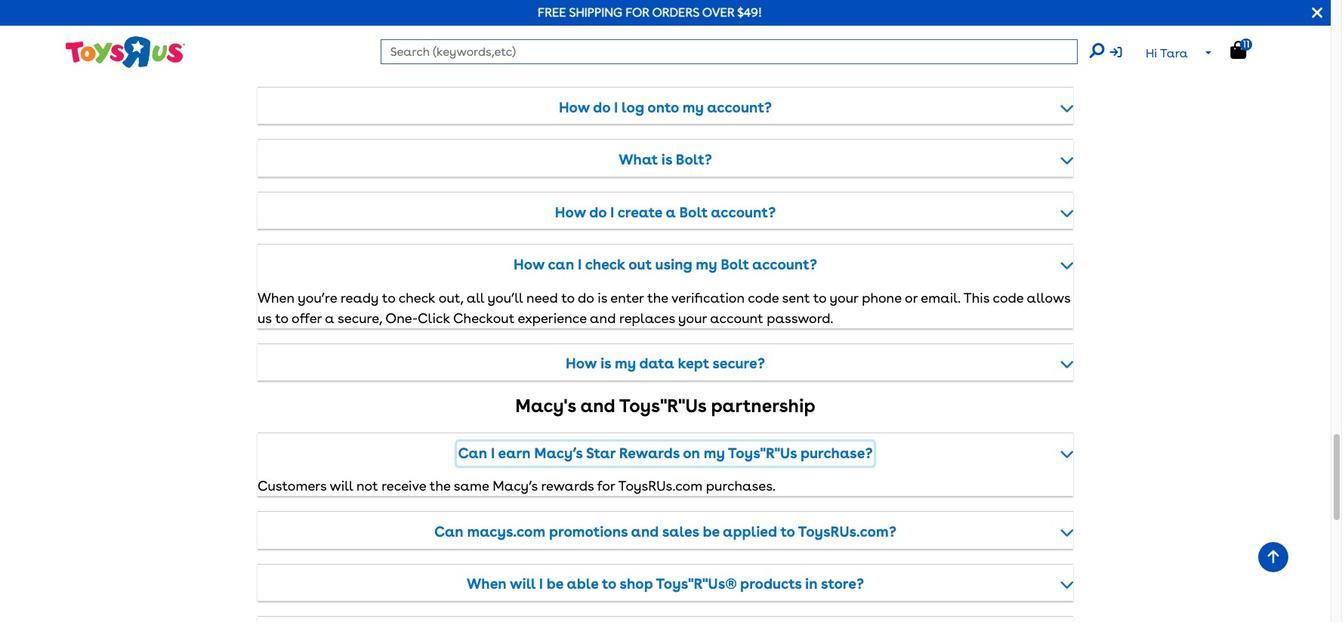 Task type: vqa. For each thing, say whether or not it's contained in the screenshot.
search box
yes



Task type: describe. For each thing, give the bounding box(es) containing it.
products
[[741, 576, 802, 593]]

applied
[[723, 524, 778, 541]]

all
[[467, 290, 485, 306]]

what is bolt? link
[[258, 148, 1074, 172]]

0 vertical spatial bolt
[[680, 204, 708, 221]]

i for be
[[539, 576, 543, 593]]

able
[[567, 576, 599, 593]]

do for create
[[590, 204, 607, 221]]

toys"r"us®
[[656, 576, 737, 593]]

how is my data kept secure? link
[[258, 352, 1074, 377]]

verification
[[672, 290, 745, 306]]

secure,
[[338, 310, 382, 326]]

free shipping for orders over $49! link
[[538, 5, 763, 20]]

11
[[1244, 38, 1250, 50]]

i for log
[[614, 99, 618, 116]]

and inside the when you're ready to check out, all you'll need to do is enter the verification code sent to your phone or email. this code allows us to offer a secure, one-click checkout experience and replaces your account password.
[[590, 310, 616, 326]]

is inside the when you're ready to check out, all you'll need to do is enter the verification code sent to your phone or email. this code allows us to offer a secure, one-click checkout experience and replaces your account password.
[[598, 290, 608, 306]]

purchases.
[[706, 478, 776, 494]]

how do i create a bolt account?
[[555, 204, 776, 221]]

one-
[[386, 310, 418, 326]]

shopping bag image
[[1231, 41, 1247, 59]]

not
[[357, 478, 378, 494]]

to inside when will i be able to shop toys"r"us® products in store? link
[[602, 576, 617, 593]]

free shipping for orders over $49!
[[538, 5, 763, 20]]

my inside "link"
[[683, 99, 704, 116]]

sales
[[662, 524, 700, 541]]

phone
[[862, 290, 902, 306]]

partnership
[[711, 395, 816, 417]]

or
[[905, 290, 918, 306]]

using
[[655, 256, 693, 274]]

0 vertical spatial account
[[645, 49, 717, 71]]

can macys.com promotions and sales be applied to toysrus.com?
[[434, 524, 897, 541]]

enter
[[611, 290, 644, 306]]

promotions
[[549, 524, 628, 541]]

star
[[586, 445, 616, 462]]

2 code from the left
[[993, 290, 1024, 306]]

need
[[527, 290, 558, 306]]

same
[[454, 478, 489, 494]]

do inside the when you're ready to check out, all you'll need to do is enter the verification code sent to your phone or email. this code allows us to offer a secure, one-click checkout experience and replaces your account password.
[[578, 290, 594, 306]]

how for how can i check out using my bolt account?
[[514, 256, 545, 274]]

you're
[[298, 290, 337, 306]]

purchase?
[[801, 445, 873, 462]]

to right "sent"
[[814, 290, 827, 306]]

log
[[622, 99, 645, 116]]

this
[[964, 290, 990, 306]]

a inside how do i create a bolt account? link
[[666, 204, 676, 221]]

do for log
[[593, 99, 611, 116]]

account? for how do i create a bolt account?
[[711, 204, 776, 221]]

create
[[618, 204, 663, 221]]

is for how
[[601, 355, 611, 373]]

you'll
[[488, 290, 523, 306]]

my account
[[614, 49, 717, 71]]

toysrus.com?
[[798, 524, 897, 541]]

shipping
[[569, 5, 623, 20]]

11 link
[[1231, 38, 1262, 60]]

2 vertical spatial and
[[631, 524, 659, 541]]

tara
[[1161, 46, 1189, 60]]

offer
[[292, 310, 322, 326]]

macy's and toys"r"us partnership
[[516, 395, 816, 417]]

how can i check out using my bolt account?
[[514, 256, 818, 274]]

bolt?
[[676, 151, 712, 169]]

$49!
[[738, 5, 763, 20]]

shop
[[620, 576, 653, 593]]

for
[[598, 478, 615, 494]]

checkout
[[453, 310, 515, 326]]

free
[[538, 5, 566, 20]]

1 vertical spatial and
[[581, 395, 616, 417]]

hi tara
[[1146, 46, 1189, 60]]

when for when will i be able to shop toys"r"us® products in store?
[[467, 576, 507, 593]]

email.
[[921, 290, 961, 306]]

how can i check out using my bolt account? link
[[258, 253, 1074, 277]]

data
[[640, 355, 675, 373]]

1 vertical spatial be
[[547, 576, 564, 593]]

earn
[[498, 445, 531, 462]]

ready
[[341, 290, 379, 306]]

a inside the when you're ready to check out, all you'll need to do is enter the verification code sent to your phone or email. this code allows us to offer a secure, one-click checkout experience and replaces your account password.
[[325, 310, 335, 326]]

onto
[[648, 99, 679, 116]]

customers
[[258, 478, 327, 494]]

how is my data kept secure?
[[566, 355, 765, 373]]

can for can i earn macy's star rewards on my toys"r"us purchase?
[[458, 445, 488, 462]]

0 vertical spatial toys"r"us
[[620, 395, 707, 417]]

sent
[[782, 290, 810, 306]]

how do i create a bolt account? link
[[258, 201, 1074, 225]]

how do i log onto my account?
[[559, 99, 772, 116]]

1 vertical spatial macy's
[[493, 478, 538, 494]]

store?
[[821, 576, 865, 593]]

my left the data
[[615, 355, 636, 373]]

how for how do i log onto my account?
[[559, 99, 590, 116]]



Task type: locate. For each thing, give the bounding box(es) containing it.
1 horizontal spatial the
[[648, 290, 669, 306]]

my
[[683, 99, 704, 116], [696, 256, 717, 274], [615, 355, 636, 373], [704, 445, 725, 462]]

1 horizontal spatial bolt
[[721, 256, 749, 274]]

how for how is my data kept secure?
[[566, 355, 597, 373]]

customers will not receive the same macy's rewards for toysrus.com purchases.
[[258, 478, 776, 494]]

0 horizontal spatial a
[[325, 310, 335, 326]]

is left enter
[[598, 290, 608, 306]]

0 horizontal spatial will
[[330, 478, 353, 494]]

experience
[[518, 310, 587, 326]]

1 horizontal spatial will
[[510, 576, 536, 593]]

close button image
[[1313, 5, 1323, 21]]

is left bolt?
[[662, 151, 673, 169]]

0 vertical spatial do
[[593, 99, 611, 116]]

1 vertical spatial toys"r"us
[[728, 445, 797, 462]]

i inside "link"
[[614, 99, 618, 116]]

i left the able
[[539, 576, 543, 593]]

0 horizontal spatial check
[[399, 290, 436, 306]]

toys"r"us
[[620, 395, 707, 417], [728, 445, 797, 462]]

0 vertical spatial check
[[585, 256, 626, 274]]

0 horizontal spatial the
[[430, 478, 451, 494]]

1 vertical spatial when
[[467, 576, 507, 593]]

0 horizontal spatial code
[[748, 290, 779, 306]]

be left the able
[[547, 576, 564, 593]]

i inside 'link'
[[491, 445, 495, 462]]

1 vertical spatial check
[[399, 290, 436, 306]]

your left 'phone'
[[830, 290, 859, 306]]

bolt down bolt?
[[680, 204, 708, 221]]

when up us
[[258, 290, 295, 306]]

Enter Keyword or Item No. search field
[[381, 39, 1078, 64]]

my right using
[[696, 256, 717, 274]]

what is bolt?
[[619, 151, 712, 169]]

1 horizontal spatial code
[[993, 290, 1024, 306]]

code right this
[[993, 290, 1024, 306]]

account? up "sent"
[[753, 256, 818, 274]]

when inside the when you're ready to check out, all you'll need to do is enter the verification code sent to your phone or email. this code allows us to offer a secure, one-click checkout experience and replaces your account password.
[[258, 290, 295, 306]]

a right offer
[[325, 310, 335, 326]]

0 vertical spatial the
[[648, 290, 669, 306]]

1 vertical spatial account
[[710, 310, 764, 326]]

toys"r"us inside 'link'
[[728, 445, 797, 462]]

macy's inside 'link'
[[534, 445, 583, 462]]

and down enter
[[590, 310, 616, 326]]

2 vertical spatial is
[[601, 355, 611, 373]]

0 vertical spatial your
[[830, 290, 859, 306]]

toys"r"us down how is my data kept secure? link
[[620, 395, 707, 417]]

do
[[593, 99, 611, 116], [590, 204, 607, 221], [578, 290, 594, 306]]

0 vertical spatial a
[[666, 204, 676, 221]]

account?
[[707, 99, 772, 116], [711, 204, 776, 221], [753, 256, 818, 274]]

toys"r"us up "purchases."
[[728, 445, 797, 462]]

1 vertical spatial account?
[[711, 204, 776, 221]]

i left the create
[[611, 204, 615, 221]]

account
[[645, 49, 717, 71], [710, 310, 764, 326]]

0 vertical spatial can
[[458, 445, 488, 462]]

can inside 'link'
[[458, 445, 488, 462]]

out,
[[439, 290, 464, 306]]

2 vertical spatial do
[[578, 290, 594, 306]]

i
[[614, 99, 618, 116], [611, 204, 615, 221], [578, 256, 582, 274], [491, 445, 495, 462], [539, 576, 543, 593]]

0 horizontal spatial be
[[547, 576, 564, 593]]

to right us
[[275, 310, 289, 326]]

how left can
[[514, 256, 545, 274]]

will left the not
[[330, 478, 353, 494]]

check
[[585, 256, 626, 274], [399, 290, 436, 306]]

to inside can macys.com promotions and sales be applied to toysrus.com? link
[[781, 524, 795, 541]]

1 horizontal spatial when
[[467, 576, 507, 593]]

1 vertical spatial your
[[679, 310, 707, 326]]

account? for how do i log onto my account?
[[707, 99, 772, 116]]

bolt
[[680, 204, 708, 221], [721, 256, 749, 274]]

1 vertical spatial will
[[510, 576, 536, 593]]

can for can macys.com promotions and sales be applied to toysrus.com?
[[434, 524, 464, 541]]

orders
[[652, 5, 700, 20]]

to up one-
[[382, 290, 396, 306]]

do left the create
[[590, 204, 607, 221]]

how inside "link"
[[559, 99, 590, 116]]

account inside the when you're ready to check out, all you'll need to do is enter the verification code sent to your phone or email. this code allows us to offer a secure, one-click checkout experience and replaces your account password.
[[710, 310, 764, 326]]

when
[[258, 290, 295, 306], [467, 576, 507, 593]]

i for check
[[578, 256, 582, 274]]

hi tara button
[[1110, 39, 1221, 68]]

1 horizontal spatial your
[[830, 290, 859, 306]]

what
[[619, 151, 658, 169]]

0 horizontal spatial toys"r"us
[[620, 395, 707, 417]]

my
[[614, 49, 641, 71]]

0 vertical spatial macy's
[[534, 445, 583, 462]]

i right can
[[578, 256, 582, 274]]

secure?
[[713, 355, 765, 373]]

1 vertical spatial the
[[430, 478, 451, 494]]

will down macys.com
[[510, 576, 536, 593]]

how down experience
[[566, 355, 597, 373]]

when for when you're ready to check out, all you'll need to do is enter the verification code sent to your phone or email. this code allows us to offer a secure, one-click checkout experience and replaces your account password.
[[258, 290, 295, 306]]

is left the data
[[601, 355, 611, 373]]

can macys.com promotions and sales be applied to toysrus.com? link
[[258, 521, 1074, 545]]

can
[[458, 445, 488, 462], [434, 524, 464, 541]]

0 vertical spatial account?
[[707, 99, 772, 116]]

the up replaces
[[648, 290, 669, 306]]

1 horizontal spatial a
[[666, 204, 676, 221]]

check left the out
[[585, 256, 626, 274]]

the inside the when you're ready to check out, all you'll need to do is enter the verification code sent to your phone or email. this code allows us to offer a secure, one-click checkout experience and replaces your account password.
[[648, 290, 669, 306]]

check inside the when you're ready to check out, all you'll need to do is enter the verification code sent to your phone or email. this code allows us to offer a secure, one-click checkout experience and replaces your account password.
[[399, 290, 436, 306]]

your down verification
[[679, 310, 707, 326]]

0 vertical spatial and
[[590, 310, 616, 326]]

replaces
[[620, 310, 675, 326]]

0 horizontal spatial when
[[258, 290, 295, 306]]

toysrus.com
[[618, 478, 703, 494]]

to right the able
[[602, 576, 617, 593]]

can i earn macy's star rewards on my toys"r"us purchase? link
[[258, 442, 1074, 466]]

a
[[666, 204, 676, 221], [325, 310, 335, 326]]

can up same
[[458, 445, 488, 462]]

to right need
[[562, 290, 575, 306]]

to
[[382, 290, 396, 306], [562, 290, 575, 306], [814, 290, 827, 306], [275, 310, 289, 326], [781, 524, 795, 541], [602, 576, 617, 593]]

rewards
[[541, 478, 594, 494]]

i left the earn
[[491, 445, 495, 462]]

1 vertical spatial do
[[590, 204, 607, 221]]

0 horizontal spatial your
[[679, 310, 707, 326]]

over
[[703, 5, 735, 20]]

for
[[626, 5, 650, 20]]

and left 'sales'
[[631, 524, 659, 541]]

do up experience
[[578, 290, 594, 306]]

account down orders
[[645, 49, 717, 71]]

can
[[548, 256, 574, 274]]

and
[[590, 310, 616, 326], [581, 395, 616, 417], [631, 524, 659, 541]]

my right the 'on'
[[704, 445, 725, 462]]

1 vertical spatial bolt
[[721, 256, 749, 274]]

macy's
[[516, 395, 577, 417]]

account? inside "link"
[[707, 99, 772, 116]]

how for how do i create a bolt account?
[[555, 204, 586, 221]]

my inside 'link'
[[704, 445, 725, 462]]

to right applied
[[781, 524, 795, 541]]

is for what
[[662, 151, 673, 169]]

on
[[683, 445, 700, 462]]

can i earn macy's star rewards on my toys"r"us purchase?
[[458, 445, 873, 462]]

will for customers
[[330, 478, 353, 494]]

when will i be able to shop toys"r"us® products in store?
[[467, 576, 865, 593]]

how up can
[[555, 204, 586, 221]]

sign in image
[[1110, 46, 1122, 58]]

0 vertical spatial be
[[703, 524, 720, 541]]

toys r us image
[[65, 35, 185, 69]]

allows
[[1027, 290, 1071, 306]]

be
[[703, 524, 720, 541], [547, 576, 564, 593]]

i for create
[[611, 204, 615, 221]]

macy's down the earn
[[493, 478, 538, 494]]

2 vertical spatial account?
[[753, 256, 818, 274]]

1 vertical spatial is
[[598, 290, 608, 306]]

us
[[258, 310, 272, 326]]

1 horizontal spatial be
[[703, 524, 720, 541]]

i left log
[[614, 99, 618, 116]]

can down same
[[434, 524, 464, 541]]

how
[[559, 99, 590, 116], [555, 204, 586, 221], [514, 256, 545, 274], [566, 355, 597, 373]]

will for when
[[510, 576, 536, 593]]

0 vertical spatial is
[[662, 151, 673, 169]]

and up star
[[581, 395, 616, 417]]

your
[[830, 290, 859, 306], [679, 310, 707, 326]]

1 vertical spatial a
[[325, 310, 335, 326]]

click
[[418, 310, 450, 326]]

1 vertical spatial can
[[434, 524, 464, 541]]

None search field
[[381, 39, 1104, 64]]

my right "onto" on the top
[[683, 99, 704, 116]]

bolt up verification
[[721, 256, 749, 274]]

hi
[[1146, 46, 1158, 60]]

macys.com
[[467, 524, 546, 541]]

when will i be able to shop toys"r"us® products in store? link
[[258, 573, 1074, 597]]

how left log
[[559, 99, 590, 116]]

0 horizontal spatial bolt
[[680, 204, 708, 221]]

do left log
[[593, 99, 611, 116]]

account? down "enter keyword or item no." 'search field'
[[707, 99, 772, 116]]

macy's
[[534, 445, 583, 462], [493, 478, 538, 494]]

0 vertical spatial when
[[258, 290, 295, 306]]

receive
[[382, 478, 426, 494]]

how do i log onto my account? link
[[258, 96, 1074, 120]]

kept
[[678, 355, 709, 373]]

be right 'sales'
[[703, 524, 720, 541]]

in
[[806, 576, 818, 593]]

the left same
[[430, 478, 451, 494]]

account down verification
[[710, 310, 764, 326]]

is
[[662, 151, 673, 169], [598, 290, 608, 306], [601, 355, 611, 373]]

a right the create
[[666, 204, 676, 221]]

out
[[629, 256, 652, 274]]

1 horizontal spatial check
[[585, 256, 626, 274]]

code
[[748, 290, 779, 306], [993, 290, 1024, 306]]

the
[[648, 290, 669, 306], [430, 478, 451, 494]]

rewards
[[619, 445, 680, 462]]

do inside "link"
[[593, 99, 611, 116]]

0 vertical spatial will
[[330, 478, 353, 494]]

account? down bolt?
[[711, 204, 776, 221]]

1 horizontal spatial toys"r"us
[[728, 445, 797, 462]]

macy's up "rewards"
[[534, 445, 583, 462]]

password.
[[767, 310, 834, 326]]

when down macys.com
[[467, 576, 507, 593]]

1 code from the left
[[748, 290, 779, 306]]

code left "sent"
[[748, 290, 779, 306]]

check up one-
[[399, 290, 436, 306]]

when you're ready to check out, all you'll need to do is enter the verification code sent to your phone or email. this code allows us to offer a secure, one-click checkout experience and replaces your account password.
[[258, 290, 1071, 326]]



